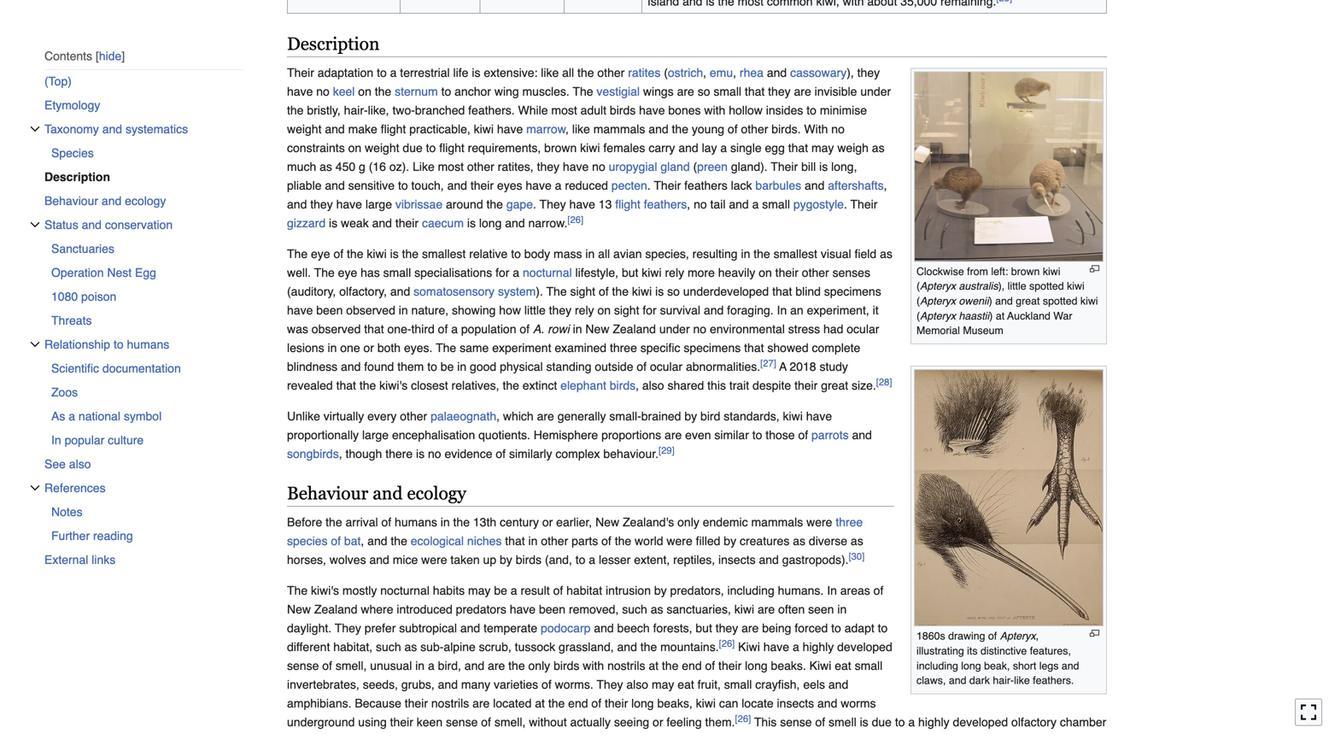 Task type: vqa. For each thing, say whether or not it's contained in the screenshot.
'often' at the bottom of the page
yes



Task type: describe. For each thing, give the bounding box(es) containing it.
and right rhea link
[[767, 66, 787, 80]]

1 vertical spatial new
[[596, 515, 620, 529]]

claws,
[[917, 674, 946, 687]]

a inside vibrissae around the gape . they have 13 flight feathers , no tail and a small pygostyle . their gizzard is weak and their caecum is long and narrow. [26]
[[753, 197, 759, 211]]

seen
[[809, 602, 835, 616]]

developed inside "kiwi have a highly developed sense of smell, unusual in a bird, and are the only birds with nostrils at the end of their long beaks. kiwi eat small invertebrates, seeds, grubs, and many varieties of worms. they also may eat fruit, small crayfish, eels and amphibians. because their nostrils are located at the end of their long beaks, kiwi can locate insects and worms underground using their keen sense of smell, without actually seeing or feeling them."
[[838, 640, 893, 654]]

of up common
[[481, 715, 491, 729]]

they inside ). the sight of the kiwi is so underdeveloped that blind specimens have been observed in nature, showing how little they rely on sight for survival and foraging. in an experiment, it was observed that one-third of a population of
[[549, 303, 572, 317]]

located
[[493, 696, 532, 710]]

on right keel
[[358, 85, 372, 98]]

sense up common
[[446, 715, 478, 729]]

and down removed,
[[594, 621, 614, 635]]

for inside ). the sight of the kiwi is so underdeveloped that blind specimens have been observed in nature, showing how little they rely on sight for survival and foraging. in an experiment, it was observed that one-third of a population of
[[643, 303, 657, 317]]

and up arrival
[[373, 483, 403, 503]]

1 horizontal spatial mammals
[[752, 515, 804, 529]]

as inside the eye of the kiwi is the smallest relative to body mass in all avian species, resulting in the smallest visual field as well. the eye has small specialisations for a
[[880, 247, 893, 261]]

nature,
[[412, 303, 449, 317]]

are up [29] link at the bottom of the page
[[665, 428, 682, 442]]

is inside the eye of the kiwi is the smallest relative to body mass in all avian species, resulting in the smallest visual field as well. the eye has small specialisations for a
[[390, 247, 399, 261]]

0 horizontal spatial all
[[562, 66, 574, 80]]

in up 'heavily' at the top right
[[741, 247, 751, 261]]

1 vertical spatial smell,
[[495, 715, 526, 729]]

showing
[[452, 303, 496, 317]]

no inside vibrissae around the gape . they have 13 flight feathers , no tail and a small pygostyle . their gizzard is weak and their caecum is long and narrow. [26]
[[694, 197, 707, 211]]

every
[[368, 409, 397, 423]]

1 vertical spatial ocular
[[650, 360, 683, 374]]

0 horizontal spatial behaviour and ecology
[[44, 194, 166, 208]]

as right weigh
[[872, 141, 885, 155]]

and up status and conservation
[[102, 194, 122, 208]]

not
[[916, 734, 933, 734]]

and up 'sanctuaries'
[[82, 218, 102, 231]]

in right rowi
[[573, 322, 582, 336]]

a inside , like mammals and the young of other birds. with no constraints on weight due to flight requirements, brown kiwi females carry and lay a single egg that may weigh as much as 450 g (16 oz). like most other ratites, they have no
[[721, 141, 727, 155]]

sense down different
[[287, 659, 319, 673]]

this sense of smell is due to a highly developed olfactory chamber and surrounding regions. it is a common belief that the kiwi relies solely on its sense of smell to catch prey but this has not been scientifically observed
[[287, 715, 1107, 734]]

and down 'gape'
[[505, 216, 525, 230]]

like inside , illustrating its distinctive features, including long beak, short legs and claws, and dark hair-like feathers.
[[1015, 674, 1030, 687]]

subtropical
[[399, 621, 457, 635]]

bill
[[802, 160, 816, 174]]

in up lifestyle,
[[586, 247, 595, 261]]

hide
[[99, 49, 122, 63]]

have inside , like mammals and the young of other birds. with no constraints on weight due to flight requirements, brown kiwi females carry and lay a single egg that may weigh as much as 450 g (16 oz). like most other ratites, they have no
[[563, 160, 589, 174]]

1 horizontal spatial smell
[[829, 715, 857, 729]]

eels
[[804, 678, 826, 691]]

three inside three species of bat
[[836, 515, 863, 529]]

status and conservation link
[[44, 213, 244, 237]]

long up crayfish,
[[745, 659, 768, 673]]

, inside , like mammals and the young of other birds. with no constraints on weight due to flight requirements, brown kiwi females carry and lay a single egg that may weigh as much as 450 g (16 oz). like most other ratites, they have no
[[566, 122, 569, 136]]

under inside the "wings are so small that they are invisible under the bristly, hair-like, two-branched feathers. while most adult birds have bones with hollow insides to minimise weight and make flight practicable, kiwi have"
[[861, 85, 892, 98]]

are down 'many'
[[473, 696, 490, 710]]

other up encephalisation on the left bottom
[[400, 409, 427, 423]]

them
[[398, 360, 424, 374]]

complex
[[556, 447, 600, 461]]

1 vertical spatial sight
[[614, 303, 640, 317]]

rely inside ). the sight of the kiwi is so underdeveloped that blind specimens have been observed in nature, showing how little they rely on sight for survival and foraging. in an experiment, it was observed that one-third of a population of
[[575, 303, 594, 317]]

weight inside , like mammals and the young of other birds. with no constraints on weight due to flight requirements, brown kiwi females carry and lay a single egg that may weigh as much as 450 g (16 oz). like most other ratites, they have no
[[365, 141, 400, 155]]

0 horizontal spatial like
[[541, 66, 559, 80]]

that up an
[[773, 285, 793, 298]]

standing
[[547, 360, 592, 374]]

small down adapt
[[855, 659, 883, 673]]

generally
[[558, 409, 606, 423]]

and up 'many'
[[465, 659, 485, 673]]

1 vertical spatial end
[[568, 696, 588, 710]]

and right eels
[[829, 678, 849, 691]]

x small image for relationship to humans
[[30, 339, 40, 349]]

are down ostrich link
[[677, 85, 695, 98]]

to inside in new zealand under no environmental stress had ocular lesions in one or both eyes. the same experiment examined three specific specimens that showed complete blindness and found them to be in good physical standing outside of ocular abnormalities.
[[428, 360, 437, 374]]

introduced
[[397, 602, 453, 616]]

1 horizontal spatial nostrils
[[608, 659, 646, 673]]

different
[[287, 640, 330, 654]]

1 horizontal spatial .
[[648, 179, 651, 192]]

as up [30]
[[851, 534, 864, 548]]

kiwi inside , like mammals and the young of other birds. with no constraints on weight due to flight requirements, brown kiwi females carry and lay a single egg that may weigh as much as 450 g (16 oz). like most other ratites, they have no
[[580, 141, 600, 155]]

their up fruit,
[[719, 659, 742, 673]]

sense down them.
[[700, 734, 732, 734]]

0 horizontal spatial sight
[[570, 285, 596, 298]]

1 vertical spatial [26] link
[[719, 638, 735, 649]]

their inside lifestyle, but kiwi rely more heavily on their other senses (auditory, olfactory, and
[[776, 266, 799, 280]]

or inside "kiwi have a highly developed sense of smell, unusual in a bird, and are the only birds with nostrils at the end of their long beaks. kiwi eat small invertebrates, seeds, grubs, and many varieties of worms. they also may eat fruit, small crayfish, eels and amphibians. because their nostrils are located at the end of their long beaks, kiwi can locate insects and worms underground using their keen sense of smell, without actually seeing or feeling them."
[[653, 715, 664, 729]]

shared
[[668, 379, 704, 392]]

x small image for taxonomy and systematics
[[30, 124, 40, 134]]

apteryx up distinctive
[[1001, 630, 1036, 642]]

feathers inside vibrissae around the gape . they have 13 flight feathers , no tail and a small pygostyle . their gizzard is weak and their caecum is long and narrow. [26]
[[644, 197, 687, 211]]

in left one
[[328, 341, 337, 355]]

(top) link
[[44, 69, 244, 93]]

two-
[[393, 103, 415, 117]]

evidence
[[445, 447, 493, 461]]

the inside the kiwi's mostly nocturnal habits may be a result of habitat intrusion by predators, including humans. in areas of new zealand where introduced predators have been removed, such as sanctuaries, kiwi are often seen in daylight. they prefer subtropical and temperate
[[287, 584, 308, 597]]

culture
[[108, 433, 144, 447]]

that inside that in other parts of the world were filled by creatures as diverse as horses, wolves and mice were taken up by birds (and, to a lesser extent, reptiles, insects and gastropods).
[[505, 534, 525, 548]]

2 vertical spatial [26]
[[735, 713, 751, 724]]

and down creatures
[[759, 553, 779, 567]]

have down wings
[[639, 103, 665, 117]]

and left mice
[[370, 553, 390, 567]]

little inside the ), little spotted kiwi (
[[1008, 280, 1027, 292]]

, inside , and they have large
[[884, 179, 888, 192]]

has inside the eye of the kiwi is the smallest relative to body mass in all avian species, resulting in the smallest visual field as well. the eye has small specialisations for a
[[361, 266, 380, 280]]

sanctuaries,
[[667, 602, 731, 616]]

make
[[348, 122, 378, 136]]

the up well.
[[287, 247, 308, 261]]

) for and
[[989, 295, 993, 307]]

0 vertical spatial end
[[682, 659, 702, 673]]

constraints
[[287, 141, 345, 155]]

in up ecological
[[441, 515, 450, 529]]

of left worms.
[[542, 678, 552, 691]]

1 vertical spatial also
[[69, 457, 91, 471]]

to inside , like mammals and the young of other birds. with no constraints on weight due to flight requirements, brown kiwi females carry and lay a single egg that may weigh as much as 450 g (16 oz). like most other ratites, they have no
[[426, 141, 436, 155]]

kiwi inside the ), little spotted kiwi (
[[1068, 280, 1085, 292]]

long up seeing
[[632, 696, 654, 710]]

and down lack
[[729, 197, 749, 211]]

1 smallest from the left
[[422, 247, 466, 261]]

their inside gland). their bill is long, pliable and sensitive to touch, and their eyes have a reduced
[[771, 160, 798, 174]]

of up actually
[[592, 696, 602, 710]]

kiwi inside "kiwi have a highly developed sense of smell, unusual in a bird, and are the only birds with nostrils at the end of their long beaks. kiwi eat small invertebrates, seeds, grubs, and many varieties of worms. they also may eat fruit, small crayfish, eels and amphibians. because their nostrils are located at the end of their long beaks, kiwi can locate insects and worms underground using their keen sense of smell, without actually seeing or feeling them."
[[696, 696, 716, 710]]

their inside vibrissae around the gape . they have 13 flight feathers , no tail and a small pygostyle . their gizzard is weak and their caecum is long and narrow. [26]
[[851, 197, 878, 211]]

(auditory,
[[287, 285, 336, 298]]

highly inside this sense of smell is due to a highly developed olfactory chamber and surrounding regions. it is a common belief that the kiwi relies solely on its sense of smell to catch prey but this has not been scientifically observed
[[919, 715, 950, 729]]

by right up
[[500, 553, 513, 567]]

0 vertical spatial ocular
[[847, 322, 880, 336]]

small up can
[[725, 678, 752, 691]]

and up pygostyle
[[805, 179, 825, 192]]

the kiwi's mostly nocturnal habits may be a result of habitat intrusion by predators, including humans. in areas of new zealand where introduced predators have been removed, such as sanctuaries, kiwi are often seen in daylight. they prefer subtropical and temperate
[[287, 584, 884, 635]]

intrusion
[[606, 584, 651, 597]]

like
[[413, 160, 435, 174]]

amphibians.
[[287, 696, 352, 710]]

0 horizontal spatial eye
[[311, 247, 330, 261]]

kiwi inside the "wings are so small that they are invisible under the bristly, hair-like, two-branched feathers. while most adult birds have bones with hollow insides to minimise weight and make flight practicable, kiwi have"
[[474, 122, 494, 136]]

varieties
[[494, 678, 539, 691]]

that up both
[[364, 322, 384, 336]]

small inside the "wings are so small that they are invisible under the bristly, hair-like, two-branched feathers. while most adult birds have bones with hollow insides to minimise weight and make flight practicable, kiwi have"
[[714, 85, 742, 98]]

1080 poison link
[[51, 284, 244, 308]]

its inside this sense of smell is due to a highly developed olfactory chamber and surrounding regions. it is a common belief that the kiwi relies solely on its sense of smell to catch prey but this has not been scientifically observed
[[685, 734, 697, 734]]

forced
[[795, 621, 828, 635]]

1 vertical spatial description
[[44, 170, 110, 184]]

abnormalities.
[[686, 360, 761, 374]]

rely inside lifestyle, but kiwi rely more heavily on their other senses (auditory, olfactory, and
[[665, 266, 685, 280]]

have inside gland). their bill is long, pliable and sensitive to touch, and their eyes have a reduced
[[526, 179, 552, 192]]

on inside ). the sight of the kiwi is so underdeveloped that blind specimens have been observed in nature, showing how little they rely on sight for survival and foraging. in an experiment, it was observed that one-third of a population of
[[598, 303, 611, 317]]

the up without
[[549, 696, 565, 710]]

and down etymology link
[[102, 122, 122, 136]]

0 horizontal spatial smell,
[[336, 659, 367, 673]]

spotted inside the ), little spotted kiwi (
[[1030, 280, 1065, 292]]

are down scrub,
[[488, 659, 505, 673]]

underground
[[287, 715, 355, 729]]

is left weak
[[329, 216, 338, 230]]

and down 450 g
[[325, 179, 345, 192]]

no down minimise
[[832, 122, 845, 136]]

1 vertical spatial or
[[543, 515, 553, 529]]

survival
[[660, 303, 701, 317]]

as
[[51, 409, 65, 423]]

the up ecological niches link
[[453, 515, 470, 529]]

specialisations
[[415, 266, 492, 280]]

the up like,
[[375, 85, 392, 98]]

reading
[[93, 529, 133, 543]]

), little spotted kiwi (
[[917, 280, 1085, 307]]

narrow.
[[529, 216, 568, 230]]

have inside "kiwi have a highly developed sense of smell, unusual in a bird, and are the only birds with nostrils at the end of their long beaks. kiwi eat small invertebrates, seeds, grubs, and many varieties of worms. they also may eat fruit, small crayfish, eels and amphibians. because their nostrils are located at the end of their long beaks, kiwi can locate insects and worms underground using their keen sense of smell, without actually seeing or feeling them."
[[764, 640, 790, 654]]

2 smallest from the left
[[774, 247, 818, 261]]

found
[[364, 360, 394, 374]]

a inside that in other parts of the world were filled by creatures as diverse as horses, wolves and mice were taken up by birds (and, to a lesser extent, reptiles, insects and gastropods).
[[589, 553, 596, 567]]

anchor
[[455, 85, 491, 98]]

carry
[[649, 141, 676, 155]]

1860s drawing of apteryx
[[917, 630, 1036, 642]]

same
[[460, 341, 489, 355]]

ratites
[[628, 66, 661, 80]]

they inside the kiwi's mostly nocturnal habits may be a result of habitat intrusion by predators, including humans. in areas of new zealand where introduced predators have been removed, such as sanctuaries, kiwi are often seen in daylight. they prefer subtropical and temperate
[[335, 621, 361, 635]]

war
[[1054, 310, 1073, 322]]

). the sight of the kiwi is so underdeveloped that blind specimens have been observed in nature, showing how little they rely on sight for survival and foraging. in an experiment, it was observed that one-third of a population of
[[287, 285, 882, 336]]

hide button
[[96, 49, 125, 63]]

been inside ). the sight of the kiwi is so underdeveloped that blind specimens have been observed in nature, showing how little they rely on sight for survival and foraging. in an experiment, it was observed that one-third of a population of
[[316, 303, 343, 317]]

may inside , like mammals and the young of other birds. with no constraints on weight due to flight requirements, brown kiwi females carry and lay a single egg that may weigh as much as 450 g (16 oz). like most other ratites, they have no
[[812, 141, 835, 155]]

the down weak
[[347, 247, 364, 261]]

mostly
[[343, 584, 377, 597]]

australis
[[959, 280, 999, 292]]

is down worms
[[860, 715, 869, 729]]

extensive:
[[484, 66, 538, 80]]

reptiles,
[[674, 553, 715, 567]]

1 horizontal spatial at
[[649, 659, 659, 673]]

the up adult
[[573, 85, 594, 98]]

0 vertical spatial humans
[[127, 337, 169, 351]]

2 horizontal spatial .
[[844, 197, 848, 211]]

to inside the eye of the kiwi is the smallest relative to body mass in all avian species, resulting in the smallest visual field as well. the eye has small specialisations for a
[[511, 247, 521, 261]]

, inside "elephant birds , also shared this trait despite their great size. [28]"
[[636, 379, 639, 392]]

specimens inside in new zealand under no environmental stress had ocular lesions in one or both eyes. the same experiment examined three specific specimens that showed complete blindness and found them to be in good physical standing outside of ocular abnormalities.
[[684, 341, 741, 355]]

the eye of the kiwi is the smallest relative to body mass in all avian species, resulting in the smallest visual field as well. the eye has small specialisations for a
[[287, 247, 893, 280]]

of down lifestyle,
[[599, 285, 609, 298]]

0 vertical spatial [26] link
[[568, 214, 584, 225]]

is down around
[[467, 216, 476, 230]]

gland). their bill is long, pliable and sensitive to touch, and their eyes have a reduced
[[287, 160, 858, 192]]

2 vertical spatial [26] link
[[735, 713, 751, 724]]

in inside ). the sight of the kiwi is so underdeveloped that blind specimens have been observed in nature, showing how little they rely on sight for survival and foraging. in an experiment, it was observed that one-third of a population of
[[777, 303, 787, 317]]

those
[[766, 428, 795, 442]]

so inside ). the sight of the kiwi is so underdeveloped that blind specimens have been observed in nature, showing how little they rely on sight for survival and foraging. in an experiment, it was observed that one-third of a population of
[[668, 285, 680, 298]]

the inside the "wings are so small that they are invisible under the bristly, hair-like, two-branched feathers. while most adult birds have bones with hollow insides to minimise weight and make flight practicable, kiwi have"
[[287, 103, 304, 117]]

even
[[686, 428, 712, 442]]

of inside , like mammals and the young of other birds. with no constraints on weight due to flight requirements, brown kiwi females carry and lay a single egg that may weigh as much as 450 g (16 oz). like most other ratites, they have no
[[728, 122, 738, 136]]

ecological niches link
[[411, 534, 502, 548]]

of down them.
[[735, 734, 745, 734]]

etymology link
[[44, 93, 244, 117]]

drawing
[[949, 630, 986, 642]]

the up the "wings are so small that they are invisible under the bristly, hair-like, two-branched feathers. while most adult birds have bones with hollow insides to minimise weight and make flight practicable, kiwi have"
[[578, 66, 594, 80]]

dark
[[970, 674, 991, 687]]

proportions
[[602, 428, 662, 442]]

have inside the kiwi's mostly nocturnal habits may be a result of habitat intrusion by predators, including humans. in areas of new zealand where introduced predators have been removed, such as sanctuaries, kiwi are often seen in daylight. they prefer subtropical and temperate
[[510, 602, 536, 616]]

of right result
[[553, 584, 563, 597]]

fruit,
[[698, 678, 721, 691]]

of left a. on the left of page
[[520, 322, 530, 336]]

that inside in new zealand under no environmental stress had ocular lesions in one or both eyes. the same experiment examined three specific specimens that showed complete blindness and found them to be in good physical standing outside of ocular abnormalities.
[[745, 341, 764, 355]]

the up varieties
[[509, 659, 525, 673]]

national
[[79, 409, 120, 423]]

0 vertical spatial description
[[287, 33, 380, 54]]

0 vertical spatial kiwi
[[739, 640, 761, 654]]

no inside the ), they have no
[[316, 85, 330, 98]]

the up mice
[[391, 534, 408, 548]]

contents hide
[[44, 49, 122, 63]]

fullscreen image
[[1301, 704, 1318, 721]]

and left dark
[[949, 674, 967, 687]]

creatures
[[740, 534, 790, 548]]

0 horizontal spatial .
[[533, 197, 537, 211]]

is right 'it'
[[433, 734, 441, 734]]

examined
[[555, 341, 607, 355]]

large inside , and they have large
[[366, 197, 392, 211]]

and up carry
[[649, 122, 669, 136]]

sense up catch
[[780, 715, 812, 729]]

0 horizontal spatial at
[[535, 696, 545, 710]]

and right weak
[[372, 216, 392, 230]]

surrounding
[[310, 734, 374, 734]]

kiwi inside lifestyle, but kiwi rely more heavily on their other senses (auditory, olfactory, and
[[642, 266, 662, 280]]

their down grubs,
[[405, 696, 428, 710]]

gizzard
[[287, 216, 326, 230]]

0 horizontal spatial in
[[51, 433, 61, 447]]

1 vertical spatial eat
[[678, 678, 695, 691]]

1 vertical spatial [26]
[[719, 638, 735, 649]]

1 horizontal spatial humans
[[395, 515, 437, 529]]

1 horizontal spatial nocturnal
[[523, 266, 572, 280]]

relatives,
[[452, 379, 500, 392]]

the up specialisations
[[402, 247, 419, 261]]

belief
[[504, 734, 533, 734]]

wings
[[643, 85, 674, 98]]

( inside clockwise from left: brown kiwi (
[[917, 280, 921, 292]]

young
[[692, 122, 725, 136]]

and down eels
[[818, 696, 838, 710]]

long inside vibrissae around the gape . they have 13 flight feathers , no tail and a small pygostyle . their gizzard is weak and their caecum is long and narrow. [26]
[[479, 216, 502, 230]]

are down cassowary
[[794, 85, 812, 98]]

lesser
[[599, 553, 631, 567]]

apteryx for apteryx australis
[[921, 280, 956, 292]]

and up around
[[447, 179, 467, 192]]

ecology inside the behaviour and ecology link
[[125, 194, 166, 208]]

1 vertical spatial smell
[[749, 734, 777, 734]]

they inside , and they have large
[[310, 197, 333, 211]]

somatosensory system link
[[414, 285, 536, 298]]

1 vertical spatial kiwi
[[810, 659, 832, 673]]

so inside the "wings are so small that they are invisible under the bristly, hair-like, two-branched feathers. while most adult birds have bones with hollow insides to minimise weight and make flight practicable, kiwi have"
[[698, 85, 711, 98]]

brown inside clockwise from left: brown kiwi (
[[1012, 265, 1040, 278]]

and right "legs" in the bottom right of the page
[[1062, 660, 1080, 672]]

distinctive
[[981, 645, 1028, 657]]

century
[[500, 515, 539, 529]]

brained
[[642, 409, 682, 423]]

the inside ). the sight of the kiwi is so underdeveloped that blind specimens have been observed in nature, showing how little they rely on sight for survival and foraging. in an experiment, it was observed that one-third of a population of
[[547, 285, 567, 298]]

behaviour and ecology link
[[44, 189, 244, 213]]

no up reduced
[[592, 160, 606, 174]]

the down physical
[[503, 379, 520, 392]]

, and the ecological niches
[[361, 534, 502, 548]]

zealand's
[[623, 515, 675, 529]]

are inside 'and beech forests, but they are being forced to adapt to different habitat, such as sub-alpine scrub, tussock grassland, and the mountains.'
[[742, 621, 759, 635]]

they inside 'and beech forests, but they are being forced to adapt to different habitat, such as sub-alpine scrub, tussock grassland, and the mountains.'
[[716, 621, 739, 635]]

to inside that in other parts of the world were filled by creatures as diverse as horses, wolves and mice were taken up by birds (and, to a lesser extent, reptiles, insects and gastropods).
[[576, 553, 586, 567]]

no inside in new zealand under no environmental stress had ocular lesions in one or both eyes. the same experiment examined three specific specimens that showed complete blindness and found them to be in good physical standing outside of ocular abnormalities.
[[694, 322, 707, 336]]

in left good
[[457, 360, 467, 374]]

large inside , which are generally small-brained by bird standards, kiwi have proportionally large encephalisation quotients. hemisphere proportions are even similar to those of
[[362, 428, 389, 442]]

2 horizontal spatial were
[[807, 515, 833, 529]]

0 vertical spatial feathers
[[685, 179, 728, 192]]

0 vertical spatial observed
[[346, 303, 396, 317]]

similar
[[715, 428, 749, 442]]

and down the bird,
[[438, 678, 458, 691]]

be inside in new zealand under no environmental stress had ocular lesions in one or both eyes. the same experiment examined three specific specimens that showed complete blindness and found them to be in good physical standing outside of ocular abnormalities.
[[441, 360, 454, 374]]

the up (auditory,
[[314, 266, 335, 280]]

endemic
[[703, 515, 748, 529]]

0 vertical spatial only
[[678, 515, 700, 529]]

the down found
[[360, 379, 376, 392]]

have inside , which are generally small-brained by bird standards, kiwi have proportionally large encephalisation quotients. hemisphere proportions are even similar to those of
[[807, 409, 833, 423]]

are right which at left
[[537, 409, 555, 423]]

( inside ) and great spotted kiwi (
[[917, 310, 921, 322]]

have up requirements,
[[497, 122, 523, 136]]

1 vertical spatial ecology
[[407, 483, 466, 503]]

their up regions.
[[390, 715, 414, 729]]

1 horizontal spatial behaviour
[[287, 483, 369, 503]]

status
[[44, 218, 78, 231]]

parrots
[[812, 428, 849, 442]]

with
[[805, 122, 829, 136]]

have inside ). the sight of the kiwi is so underdeveloped that blind specimens have been observed in nature, showing how little they rely on sight for survival and foraging. in an experiment, it was observed that one-third of a population of
[[287, 303, 313, 317]]

they inside the "wings are so small that they are invisible under the bristly, hair-like, two-branched feathers. while most adult birds have bones with hollow insides to minimise weight and make flight practicable, kiwi have"
[[768, 85, 791, 98]]

the inside , like mammals and the young of other birds. with no constraints on weight due to flight requirements, brown kiwi females carry and lay a single egg that may weigh as much as 450 g (16 oz). like most other ratites, they have no
[[672, 122, 689, 136]]



Task type: locate. For each thing, give the bounding box(es) containing it.
developed inside this sense of smell is due to a highly developed olfactory chamber and surrounding regions. it is a common belief that the kiwi relies solely on its sense of smell to catch prey but this has not been scientifically observed
[[953, 715, 1009, 729]]

as up forests,
[[651, 602, 664, 616]]

adapt
[[845, 621, 875, 635]]

been inside this sense of smell is due to a highly developed olfactory chamber and surrounding regions. it is a common belief that the kiwi relies solely on its sense of smell to catch prey but this has not been scientifically observed
[[936, 734, 963, 734]]

three inside in new zealand under no environmental stress had ocular lesions in one or both eyes. the same experiment examined three specific specimens that showed complete blindness and found them to be in good physical standing outside of ocular abnormalities.
[[610, 341, 637, 355]]

and left lay
[[679, 141, 699, 155]]

eye
[[311, 247, 330, 261], [338, 266, 357, 280]]

elephant birds link
[[561, 379, 636, 392]]

legs
[[1040, 660, 1059, 672]]

on right 'heavily' at the top right
[[759, 266, 772, 280]]

that inside a 2018 study revealed that the kiwi's closest relatives, the extinct
[[336, 379, 356, 392]]

1 vertical spatial has
[[894, 734, 913, 734]]

field
[[855, 247, 877, 261]]

0 vertical spatial smell,
[[336, 659, 367, 673]]

kiwi inside the eye of the kiwi is the smallest relative to body mass in all avian species, resulting in the smallest visual field as well. the eye has small specialisations for a
[[367, 247, 387, 261]]

parrots link
[[812, 428, 849, 442]]

conservation
[[105, 218, 173, 231]]

0 vertical spatial been
[[316, 303, 343, 317]]

birds inside the "wings are so small that they are invisible under the bristly, hair-like, two-branched feathers. while most adult birds have bones with hollow insides to minimise weight and make flight practicable, kiwi have"
[[610, 103, 636, 117]]

1 vertical spatial feathers
[[644, 197, 687, 211]]

references
[[44, 481, 106, 495]]

kiwi inside the kiwi's mostly nocturnal habits may be a result of habitat intrusion by predators, including humans. in areas of new zealand where introduced predators have been removed, such as sanctuaries, kiwi are often seen in daylight. they prefer subtropical and temperate
[[735, 602, 755, 616]]

1 vertical spatial nocturnal
[[381, 584, 430, 597]]

1 horizontal spatial in
[[777, 303, 787, 317]]

humans up , and the ecological niches
[[395, 515, 437, 529]]

13
[[599, 197, 612, 211]]

hair- inside , illustrating its distinctive features, including long beak, short legs and claws, and dark hair-like feathers.
[[993, 674, 1015, 687]]

), for little
[[999, 280, 1005, 292]]

their down uropygial gland ( preen
[[654, 179, 681, 192]]

0 horizontal spatial behaviour
[[44, 194, 98, 208]]

in inside ). the sight of the kiwi is so underdeveloped that blind specimens have been observed in nature, showing how little they rely on sight for survival and foraging. in an experiment, it was observed that one-third of a population of
[[399, 303, 408, 317]]

that down rhea
[[745, 85, 765, 98]]

also inside "kiwi have a highly developed sense of smell, unusual in a bird, and are the only birds with nostrils at the end of their long beaks. kiwi eat small invertebrates, seeds, grubs, and many varieties of worms. they also may eat fruit, small crayfish, eels and amphibians. because their nostrils are located at the end of their long beaks, kiwi can locate insects and worms underground using their keen sense of smell, without actually seeing or feeling them."
[[627, 678, 649, 691]]

may inside the kiwi's mostly nocturnal habits may be a result of habitat intrusion by predators, including humans. in areas of new zealand where introduced predators have been removed, such as sanctuaries, kiwi are often seen in daylight. they prefer subtropical and temperate
[[468, 584, 491, 597]]

such inside the kiwi's mostly nocturnal habits may be a result of habitat intrusion by predators, including humans. in areas of new zealand where introduced predators have been removed, such as sanctuaries, kiwi are often seen in daylight. they prefer subtropical and temperate
[[622, 602, 648, 616]]

2 horizontal spatial or
[[653, 715, 664, 729]]

0 horizontal spatial ecology
[[125, 194, 166, 208]]

rely down species,
[[665, 266, 685, 280]]

0 vertical spatial in
[[777, 303, 787, 317]]

0 vertical spatial ),
[[847, 66, 854, 80]]

on inside , like mammals and the young of other birds. with no constraints on weight due to flight requirements, brown kiwi females carry and lay a single egg that may weigh as much as 450 g (16 oz). like most other ratites, they have no
[[348, 141, 362, 155]]

0 vertical spatial [26]
[[568, 214, 584, 225]]

chamber
[[1060, 715, 1107, 729]]

single
[[731, 141, 762, 155]]

rely
[[665, 266, 685, 280], [575, 303, 594, 317]]

1 vertical spatial kiwi's
[[311, 584, 339, 597]]

due inside , like mammals and the young of other birds. with no constraints on weight due to flight requirements, brown kiwi females carry and lay a single egg that may weigh as much as 450 g (16 oz). like most other ratites, they have no
[[403, 141, 423, 155]]

.
[[648, 179, 651, 192], [533, 197, 537, 211], [844, 197, 848, 211]]

1 horizontal spatial rely
[[665, 266, 685, 280]]

), for they
[[847, 66, 854, 80]]

long inside , illustrating its distinctive features, including long beak, short legs and claws, and dark hair-like feathers.
[[962, 660, 982, 672]]

may inside "kiwi have a highly developed sense of smell, unusual in a bird, and are the only birds with nostrils at the end of their long beaks. kiwi eat small invertebrates, seeds, grubs, and many varieties of worms. they also may eat fruit, small crayfish, eels and amphibians. because their nostrils are located at the end of their long beaks, kiwi can locate insects and worms underground using their keen sense of smell, without actually seeing or feeling them."
[[652, 678, 675, 691]]

kiwi inside , which are generally small-brained by bird standards, kiwi have proportionally large encephalisation quotients. hemisphere proportions are even similar to those of
[[783, 409, 803, 423]]

their up seeing
[[605, 696, 628, 710]]

kiwi inside ) and great spotted kiwi (
[[1081, 295, 1099, 307]]

on inside this sense of smell is due to a highly developed olfactory chamber and surrounding regions. it is a common belief that the kiwi relies solely on its sense of smell to catch prey but this has not been scientifically observed
[[668, 734, 682, 734]]

be inside the kiwi's mostly nocturnal habits may be a result of habitat intrusion by predators, including humans. in areas of new zealand where introduced predators have been removed, such as sanctuaries, kiwi are often seen in daylight. they prefer subtropical and temperate
[[494, 584, 508, 597]]

1 vertical spatial due
[[872, 715, 892, 729]]

x small image left taxonomy
[[30, 124, 40, 134]]

0 vertical spatial all
[[562, 66, 574, 80]]

0 horizontal spatial ocular
[[650, 360, 683, 374]]

that up virtually
[[336, 379, 356, 392]]

keel
[[333, 85, 355, 98]]

0 horizontal spatial nostrils
[[431, 696, 469, 710]]

highly down forced
[[803, 640, 834, 654]]

of inside three species of bat
[[331, 534, 341, 548]]

etymology
[[44, 98, 100, 112]]

third
[[412, 322, 435, 336]]

quotients.
[[479, 428, 531, 442]]

aftershafts link
[[828, 179, 884, 192]]

1 horizontal spatial eat
[[835, 659, 852, 673]]

new up parts
[[596, 515, 620, 529]]

1 horizontal spatial all
[[598, 247, 610, 261]]

this inside this sense of smell is due to a highly developed olfactory chamber and surrounding regions. it is a common belief that the kiwi relies solely on its sense of smell to catch prey but this has not been scientifically observed
[[872, 734, 890, 734]]

0 vertical spatial or
[[364, 341, 374, 355]]

0 vertical spatial great
[[1016, 295, 1040, 307]]

kiwi have a highly developed sense of smell, unusual in a bird, and are the only birds with nostrils at the end of their long beaks. kiwi eat small invertebrates, seeds, grubs, and many varieties of worms. they also may eat fruit, small crayfish, eels and amphibians. because their nostrils are located at the end of their long beaks, kiwi can locate insects and worms underground using their keen sense of smell, without actually seeing or feeling them.
[[287, 640, 893, 729]]

is right life
[[472, 66, 481, 80]]

that inside this sense of smell is due to a highly developed olfactory chamber and surrounding regions. it is a common belief that the kiwi relies solely on its sense of smell to catch prey but this has not been scientifically observed
[[536, 734, 556, 734]]

emu link
[[710, 66, 733, 80]]

have inside the ), they have no
[[287, 85, 313, 98]]

2018
[[790, 360, 817, 374]]

visual
[[821, 247, 852, 261]]

0 vertical spatial eye
[[311, 247, 330, 261]]

hair- inside the "wings are so small that they are invisible under the bristly, hair-like, two-branched feathers. while most adult birds have bones with hollow insides to minimise weight and make flight practicable, kiwi have"
[[344, 103, 368, 117]]

vibrissae around the gape . they have 13 flight feathers , no tail and a small pygostyle . their gizzard is weak and their caecum is long and narrow. [26]
[[287, 197, 878, 230]]

the inside vibrissae around the gape . they have 13 flight feathers , no tail and a small pygostyle . their gizzard is weak and their caecum is long and narrow. [26]
[[487, 197, 503, 211]]

including up being
[[728, 584, 775, 597]]

0 vertical spatial behaviour
[[44, 194, 98, 208]]

of inside that in other parts of the world were filled by creatures as diverse as horses, wolves and mice were taken up by birds (and, to a lesser extent, reptiles, insects and gastropods).
[[602, 534, 612, 548]]

and inside in new zealand under no environmental stress had ocular lesions in one or both eyes. the same experiment examined three specific specimens that showed complete blindness and found them to be in good physical standing outside of ocular abnormalities.
[[341, 360, 361, 374]]

revealed
[[287, 379, 333, 392]]

to inside gland). their bill is long, pliable and sensitive to touch, and their eyes have a reduced
[[398, 179, 408, 192]]

0 horizontal spatial kiwi's
[[311, 584, 339, 597]]

0 vertical spatial due
[[403, 141, 423, 155]]

with inside the "wings are so small that they are invisible under the bristly, hair-like, two-branched feathers. while most adult birds have bones with hollow insides to minimise weight and make flight practicable, kiwi have"
[[705, 103, 726, 117]]

x small image
[[30, 220, 40, 230], [30, 339, 40, 349]]

has inside this sense of smell is due to a highly developed olfactory chamber and surrounding regions. it is a common belief that the kiwi relies solely on its sense of smell to catch prey but this has not been scientifically observed
[[894, 734, 913, 734]]

, inside vibrissae around the gape . they have 13 flight feathers , no tail and a small pygostyle . their gizzard is weak and their caecum is long and narrow. [26]
[[687, 197, 691, 211]]

the down eyes
[[487, 197, 503, 211]]

and beech forests, but they are being forced to adapt to different habitat, such as sub-alpine scrub, tussock grassland, and the mountains.
[[287, 621, 888, 654]]

[26] inside vibrissae around the gape . they have 13 flight feathers , no tail and a small pygostyle . their gizzard is weak and their caecum is long and narrow. [26]
[[568, 214, 584, 225]]

1 vertical spatial highly
[[919, 715, 950, 729]]

1 horizontal spatial feathers.
[[1033, 674, 1075, 687]]

smell down this
[[749, 734, 777, 734]]

the up 'heavily' at the top right
[[754, 247, 771, 261]]

but inside this sense of smell is due to a highly developed olfactory chamber and surrounding regions. it is a common belief that the kiwi relies solely on its sense of smell to catch prey but this has not been scientifically observed
[[852, 734, 868, 734]]

may down with
[[812, 141, 835, 155]]

have down being
[[764, 640, 790, 654]]

is inside gland). their bill is long, pliable and sensitive to touch, and their eyes have a reduced
[[820, 160, 828, 174]]

zealand down mostly
[[314, 602, 358, 616]]

seeing
[[614, 715, 650, 729]]

1 horizontal spatial weight
[[365, 141, 400, 155]]

apteryx for apteryx haastii
[[921, 310, 956, 322]]

they inside the ), they have no
[[858, 66, 880, 80]]

0 vertical spatial spotted
[[1030, 280, 1065, 292]]

including inside , illustrating its distinctive features, including long beak, short legs and claws, and dark hair-like feathers.
[[917, 660, 959, 672]]

apteryx australis
[[921, 280, 999, 292]]

kiwi inside this sense of smell is due to a highly developed olfactory chamber and surrounding regions. it is a common belief that the kiwi relies solely on its sense of smell to catch prey but this has not been scientifically observed
[[579, 734, 599, 734]]

and up 'alpine'
[[461, 621, 480, 635]]

1 horizontal spatial sight
[[614, 303, 640, 317]]

be up closest
[[441, 360, 454, 374]]

1 vertical spatial in
[[51, 433, 61, 447]]

in popular culture link
[[51, 428, 244, 452]]

in inside "kiwi have a highly developed sense of smell, unusual in a bird, and are the only birds with nostrils at the end of their long beaks. kiwi eat small invertebrates, seeds, grubs, and many varieties of worms. they also may eat fruit, small crayfish, eels and amphibians. because their nostrils are located at the end of their long beaks, kiwi can locate insects and worms underground using their keen sense of smell, without actually seeing or feeling them."
[[416, 659, 425, 673]]

0 horizontal spatial including
[[728, 584, 775, 597]]

poison
[[81, 290, 116, 303]]

the down mountains.
[[662, 659, 679, 673]]

great inside ) and great spotted kiwi (
[[1016, 295, 1040, 307]]

despite
[[753, 379, 792, 392]]

the left arrival
[[326, 515, 342, 529]]

with inside "kiwi have a highly developed sense of smell, unusual in a bird, and are the only birds with nostrils at the end of their long beaks. kiwi eat small invertebrates, seeds, grubs, and many varieties of worms. they also may eat fruit, small crayfish, eels and amphibians. because their nostrils are located at the end of their long beaks, kiwi can locate insects and worms underground using their keen sense of smell, without actually seeing or feeling them."
[[583, 659, 604, 673]]

at down the ), little spotted kiwi (
[[996, 310, 1005, 322]]

by inside , which are generally small-brained by bird standards, kiwi have proportionally large encephalisation quotients. hemisphere proportions are even similar to those of
[[685, 409, 698, 423]]

), inside the ), little spotted kiwi (
[[999, 280, 1005, 292]]

and inside the kiwi's mostly nocturnal habits may be a result of habitat intrusion by predators, including humans. in areas of new zealand where introduced predators have been removed, such as sanctuaries, kiwi are often seen in daylight. they prefer subtropical and temperate
[[461, 621, 480, 635]]

2 x small image from the top
[[30, 339, 40, 349]]

0 vertical spatial rely
[[665, 266, 685, 280]]

x small image left references
[[30, 483, 40, 493]]

1 vertical spatial weight
[[365, 141, 400, 155]]

also down popular
[[69, 457, 91, 471]]

but down sanctuaries,
[[696, 621, 713, 635]]

1 vertical spatial great
[[822, 379, 849, 392]]

in up one-
[[399, 303, 408, 317]]

0 vertical spatial under
[[861, 85, 892, 98]]

a inside the eye of the kiwi is the smallest relative to body mass in all avian species, resulting in the smallest visual field as well. the eye has small specialisations for a
[[513, 266, 520, 280]]

including down the illustrating
[[917, 660, 959, 672]]

0 horizontal spatial rely
[[575, 303, 594, 317]]

muscles.
[[523, 85, 570, 98]]

0 horizontal spatial were
[[421, 553, 447, 567]]

a inside the kiwi's mostly nocturnal habits may be a result of habitat intrusion by predators, including humans. in areas of new zealand where introduced predators have been removed, such as sanctuaries, kiwi are often seen in daylight. they prefer subtropical and temperate
[[511, 584, 518, 597]]

their up bristly,
[[287, 66, 314, 80]]

0 horizontal spatial may
[[468, 584, 491, 597]]

little
[[1008, 280, 1027, 292], [525, 303, 546, 317]]

physical
[[500, 360, 543, 374]]

other up single on the top right of page
[[741, 122, 769, 136]]

[30] link
[[849, 551, 865, 562]]

feathers. down keel on the sternum to anchor wing muscles. the vestigial
[[468, 103, 515, 117]]

have inside , and they have large
[[336, 197, 362, 211]]

1 horizontal spatial be
[[494, 584, 508, 597]]

species link
[[51, 141, 244, 165]]

of up distinctive
[[989, 630, 998, 642]]

pecten . their feathers lack barbules and aftershafts
[[612, 179, 884, 192]]

they inside "kiwi have a highly developed sense of smell, unusual in a bird, and are the only birds with nostrils at the end of their long beaks. kiwi eat small invertebrates, seeds, grubs, and many varieties of worms. they also may eat fruit, small crayfish, eels and amphibians. because their nostrils are located at the end of their long beaks, kiwi can locate insects and worms underground using their keen sense of smell, without actually seeing or feeling them."
[[597, 678, 623, 691]]

0 vertical spatial feathers.
[[468, 103, 515, 117]]

0 horizontal spatial developed
[[838, 640, 893, 654]]

x small image left status
[[30, 220, 40, 230]]

1 vertical spatial spotted
[[1043, 295, 1078, 307]]

0 horizontal spatial zealand
[[314, 602, 358, 616]]

1 vertical spatial flight
[[439, 141, 465, 155]]

and inside this sense of smell is due to a highly developed olfactory chamber and surrounding regions. it is a common belief that the kiwi relies solely on its sense of smell to catch prey but this has not been scientifically observed
[[287, 734, 307, 734]]

of inside the eye of the kiwi is the smallest relative to body mass in all avian species, resulting in the smallest visual field as well. the eye has small specialisations for a
[[334, 247, 344, 261]]

1 vertical spatial observed
[[312, 322, 361, 336]]

crayfish,
[[756, 678, 800, 691]]

as left sub-
[[405, 640, 417, 654]]

gizzard link
[[287, 216, 326, 230]]

the
[[573, 85, 594, 98], [287, 247, 308, 261], [314, 266, 335, 280], [547, 285, 567, 298], [436, 341, 457, 355], [287, 584, 308, 597]]

0 horizontal spatial with
[[583, 659, 604, 673]]

actually
[[570, 715, 611, 729]]

by
[[685, 409, 698, 423], [724, 534, 737, 548], [500, 553, 513, 567], [655, 584, 667, 597]]

egg
[[765, 141, 785, 155]]

earlier,
[[557, 515, 592, 529]]

1 vertical spatial insects
[[777, 696, 815, 710]]

including inside the kiwi's mostly nocturnal habits may be a result of habitat intrusion by predators, including humans. in areas of new zealand where introduced predators have been removed, such as sanctuaries, kiwi are often seen in daylight. they prefer subtropical and temperate
[[728, 584, 775, 597]]

songbirds
[[287, 447, 339, 461]]

is down vibrissae
[[390, 247, 399, 261]]

but inside 'and beech forests, but they are being forced to adapt to different habitat, such as sub-alpine scrub, tussock grassland, and the mountains.'
[[696, 621, 713, 635]]

1 vertical spatial eye
[[338, 266, 357, 280]]

) down the australis in the right top of the page
[[989, 295, 993, 307]]

birds inside that in other parts of the world were filled by creatures as diverse as horses, wolves and mice were taken up by birds (and, to a lesser extent, reptiles, insects and gastropods).
[[516, 553, 542, 567]]

due inside this sense of smell is due to a highly developed olfactory chamber and surrounding regions. it is a common belief that the kiwi relies solely on its sense of smell to catch prey but this has not been scientifically observed
[[872, 715, 892, 729]]

up
[[483, 553, 497, 567]]

with
[[705, 103, 726, 117], [583, 659, 604, 673]]

new inside the kiwi's mostly nocturnal habits may be a result of habitat intrusion by predators, including humans. in areas of new zealand where introduced predators have been removed, such as sanctuaries, kiwi are often seen in daylight. they prefer subtropical and temperate
[[287, 602, 311, 616]]

specimens up abnormalities.
[[684, 341, 741, 355]]

ecological
[[411, 534, 464, 548]]

), they have no
[[287, 66, 880, 98]]

weight up the constraints
[[287, 122, 322, 136]]

apteryx down the clockwise
[[921, 280, 956, 292]]

caecum
[[422, 216, 464, 230]]

apteryx for apteryx owenii
[[921, 295, 956, 307]]

in up grubs,
[[416, 659, 425, 673]]

or right one
[[364, 341, 374, 355]]

1 vertical spatial feathers.
[[1033, 674, 1075, 687]]

0 vertical spatial behaviour and ecology
[[44, 194, 166, 208]]

have inside vibrissae around the gape . they have 13 flight feathers , no tail and a small pygostyle . their gizzard is weak and their caecum is long and narrow. [26]
[[570, 197, 596, 211]]

0 vertical spatial eat
[[835, 659, 852, 673]]

other inside that in other parts of the world were filled by creatures as diverse as horses, wolves and mice were taken up by birds (and, to a lesser extent, reptiles, insects and gastropods).
[[541, 534, 569, 548]]

including
[[728, 584, 775, 597], [917, 660, 959, 672]]

long up relative
[[479, 216, 502, 230]]

rely down lifestyle, but kiwi rely more heavily on their other senses (auditory, olfactory, and
[[575, 303, 594, 317]]

olfactory,
[[339, 285, 387, 298]]

1 vertical spatial behaviour and ecology
[[287, 483, 466, 503]]

of right areas
[[874, 584, 884, 597]]

0 horizontal spatial mammals
[[594, 122, 646, 136]]

beaks,
[[658, 696, 693, 710]]

2 vertical spatial like
[[1015, 674, 1030, 687]]

[26] link down can
[[735, 713, 751, 724]]

kiwi inside ). the sight of the kiwi is so underdeveloped that blind specimens have been observed in nature, showing how little they rely on sight for survival and foraging. in an experiment, it was observed that one-third of a population of
[[632, 285, 652, 298]]

highly inside "kiwi have a highly developed sense of smell, unusual in a bird, and are the only birds with nostrils at the end of their long beaks. kiwi eat small invertebrates, seeds, grubs, and many varieties of worms. they also may eat fruit, small crayfish, eels and amphibians. because their nostrils are located at the end of their long beaks, kiwi can locate insects and worms underground using their keen sense of smell, without actually seeing or feeling them."
[[803, 640, 834, 654]]

as up gastropods). at the right of page
[[793, 534, 806, 548]]

a 2018 study revealed that the kiwi's closest relatives, the extinct
[[287, 360, 849, 392]]

niches
[[467, 534, 502, 548]]

by down 'endemic' at bottom right
[[724, 534, 737, 548]]

this down worms
[[872, 734, 890, 734]]

the down the horses,
[[287, 584, 308, 597]]

lack
[[731, 179, 753, 192]]

no inside parrots and songbirds , though there is no evidence of similarly complex behaviour. [29]
[[428, 447, 441, 461]]

as down the constraints
[[320, 160, 332, 174]]

0 vertical spatial brown
[[545, 141, 577, 155]]

as right field on the right of the page
[[880, 247, 893, 261]]

1 vertical spatial zealand
[[314, 602, 358, 616]]

1 horizontal spatial behaviour and ecology
[[287, 483, 466, 503]]

under inside in new zealand under no environmental stress had ocular lesions in one or both eyes. the same experiment examined three specific specimens that showed complete blindness and found them to be in good physical standing outside of ocular abnormalities.
[[660, 322, 690, 336]]

bones
[[669, 103, 701, 117]]

1 horizontal spatial only
[[678, 515, 700, 529]]

of up catch
[[816, 715, 826, 729]]

and down underground
[[287, 734, 307, 734]]

and right parrots
[[852, 428, 872, 442]]

further reading link
[[51, 524, 244, 548]]

vibrissae link
[[396, 197, 443, 211]]

feathers. down "legs" in the bottom right of the page
[[1033, 674, 1075, 687]]

other up vestigial link
[[598, 66, 625, 80]]

uropygial
[[609, 160, 658, 174]]

[26] down sanctuaries,
[[719, 638, 735, 649]]

so up survival
[[668, 285, 680, 298]]

all up lifestyle,
[[598, 247, 610, 261]]

smell,
[[336, 659, 367, 673], [495, 715, 526, 729]]

taxonomy
[[44, 122, 99, 136]]

that inside , like mammals and the young of other birds. with no constraints on weight due to flight requirements, brown kiwi females carry and lay a single egg that may weigh as much as 450 g (16 oz). like most other ratites, they have no
[[789, 141, 809, 155]]

auckland
[[1008, 310, 1051, 322]]

podocarp link
[[541, 621, 591, 635]]

and down arrival
[[368, 534, 388, 548]]

under up minimise
[[861, 85, 892, 98]]

0 vertical spatial developed
[[838, 640, 893, 654]]

were up the reptiles, at bottom
[[667, 534, 693, 548]]

x small image for references
[[30, 483, 40, 493]]

1 horizontal spatial due
[[872, 715, 892, 729]]

kiwi inside clockwise from left: brown kiwi (
[[1043, 265, 1061, 278]]

terrestrial
[[400, 66, 450, 80]]

2 vertical spatial may
[[652, 678, 675, 691]]

while
[[518, 103, 548, 117]]

of right arrival
[[382, 515, 392, 529]]

have up 'gape'
[[526, 179, 552, 192]]

2 x small image from the top
[[30, 483, 40, 493]]

insects down crayfish,
[[777, 696, 815, 710]]

of inside parrots and songbirds , though there is no evidence of similarly complex behaviour. [29]
[[496, 447, 506, 461]]

in inside that in other parts of the world were filled by creatures as diverse as horses, wolves and mice were taken up by birds (and, to a lesser extent, reptiles, insects and gastropods).
[[529, 534, 538, 548]]

1 x small image from the top
[[30, 220, 40, 230]]

birds inside "kiwi have a highly developed sense of smell, unusual in a bird, and are the only birds with nostrils at the end of their long beaks. kiwi eat small invertebrates, seeds, grubs, and many varieties of worms. they also may eat fruit, small crayfish, eels and amphibians. because their nostrils are located at the end of their long beaks, kiwi can locate insects and worms underground using their keen sense of smell, without actually seeing or feeling them."
[[554, 659, 580, 673]]

1 vertical spatial with
[[583, 659, 604, 673]]

2 horizontal spatial flight
[[616, 197, 641, 211]]

are inside the kiwi's mostly nocturnal habits may be a result of habitat intrusion by predators, including humans. in areas of new zealand where introduced predators have been removed, such as sanctuaries, kiwi are often seen in daylight. they prefer subtropical and temperate
[[758, 602, 775, 616]]

world
[[635, 534, 664, 548]]

memorial
[[917, 324, 961, 337]]

parrots and songbirds , though there is no evidence of similarly complex behaviour. [29]
[[287, 428, 872, 461]]

of down quotients.
[[496, 447, 506, 461]]

0 horizontal spatial they
[[335, 621, 361, 635]]

0 horizontal spatial end
[[568, 696, 588, 710]]

0 horizontal spatial most
[[438, 160, 464, 174]]

mammals inside , like mammals and the young of other birds. with no constraints on weight due to flight requirements, brown kiwi females carry and lay a single egg that may weigh as much as 450 g (16 oz). like most other ratites, they have no
[[594, 122, 646, 136]]

tussock
[[515, 640, 556, 654]]

reduced
[[565, 179, 608, 192]]

) for at
[[990, 310, 993, 322]]

that down without
[[536, 734, 556, 734]]

grubs,
[[402, 678, 435, 691]]

1 vertical spatial but
[[696, 621, 713, 635]]

1 horizontal spatial smallest
[[774, 247, 818, 261]]

0 vertical spatial but
[[622, 266, 639, 280]]

2 vertical spatial also
[[627, 678, 649, 691]]

emu
[[710, 66, 733, 80]]

1 vertical spatial its
[[685, 734, 697, 734]]

2 horizontal spatial in
[[827, 584, 837, 597]]

small inside the eye of the kiwi is the smallest relative to body mass in all avian species, resulting in the smallest visual field as well. the eye has small specialisations for a
[[383, 266, 411, 280]]

and down beech
[[617, 640, 637, 654]]

specific
[[641, 341, 681, 355]]

new inside in new zealand under no environmental stress had ocular lesions in one or both eyes. the same experiment examined three specific specimens that showed complete blindness and found them to be in good physical standing outside of ocular abnormalities.
[[586, 322, 610, 336]]

0 vertical spatial like
[[541, 66, 559, 80]]

1 vertical spatial this
[[872, 734, 890, 734]]

all up 'muscles.'
[[562, 66, 574, 80]]

nocturnal up introduced
[[381, 584, 430, 597]]

but inside lifestyle, but kiwi rely more heavily on their other senses (auditory, olfactory, and
[[622, 266, 639, 280]]

is
[[472, 66, 481, 80], [820, 160, 828, 174], [329, 216, 338, 230], [467, 216, 476, 230], [390, 247, 399, 261], [656, 285, 664, 298], [416, 447, 425, 461], [860, 715, 869, 729], [433, 734, 441, 734]]

1 horizontal spatial specimens
[[825, 285, 882, 298]]

kiwi's down found
[[380, 379, 408, 392]]

1 vertical spatial x small image
[[30, 339, 40, 349]]

1 horizontal spatial eye
[[338, 266, 357, 280]]

eye up well.
[[311, 247, 330, 261]]

flight inside vibrissae around the gape . they have 13 flight feathers , no tail and a small pygostyle . their gizzard is weak and their caecum is long and narrow. [26]
[[616, 197, 641, 211]]

insects inside "kiwi have a highly developed sense of smell, unusual in a bird, and are the only birds with nostrils at the end of their long beaks. kiwi eat small invertebrates, seeds, grubs, and many varieties of worms. they also may eat fruit, small crayfish, eels and amphibians. because their nostrils are located at the end of their long beaks, kiwi can locate insects and worms underground using their keen sense of smell, without actually seeing or feeling them."
[[777, 696, 815, 710]]

other
[[598, 66, 625, 80], [741, 122, 769, 136], [467, 160, 495, 174], [802, 266, 830, 280], [400, 409, 427, 423], [541, 534, 569, 548]]

1 vertical spatial at
[[649, 659, 659, 673]]

0 horizontal spatial hair-
[[344, 103, 368, 117]]

brown inside , like mammals and the young of other birds. with no constraints on weight due to flight requirements, brown kiwi females carry and lay a single egg that may weigh as much as 450 g (16 oz). like most other ratites, they have no
[[545, 141, 577, 155]]

the inside that in other parts of the world were filled by creatures as diverse as horses, wolves and mice were taken up by birds (and, to a lesser extent, reptiles, insects and gastropods).
[[615, 534, 632, 548]]

at down forests,
[[649, 659, 659, 673]]

closest
[[411, 379, 448, 392]]

0 horizontal spatial smell
[[749, 734, 777, 734]]

of right third
[[438, 322, 448, 336]]

0 vertical spatial new
[[586, 322, 610, 336]]

birds inside "elephant birds , also shared this trait despite their great size. [28]"
[[610, 379, 636, 392]]

1 vertical spatial they
[[335, 621, 361, 635]]

predators,
[[671, 584, 724, 597]]

this down abnormalities.
[[708, 379, 726, 392]]

small up olfactory,
[[383, 266, 411, 280]]

[26] down , and they have large
[[568, 214, 584, 225]]

pliable
[[287, 179, 322, 192]]

1080
[[51, 290, 78, 303]]

its inside , illustrating its distinctive features, including long beak, short legs and claws, and dark hair-like feathers.
[[968, 645, 978, 657]]

of down weak
[[334, 247, 344, 261]]

0 horizontal spatial for
[[496, 266, 510, 280]]

[26] link
[[568, 214, 584, 225], [719, 638, 735, 649], [735, 713, 751, 724]]

threats
[[51, 314, 92, 327]]

unusual
[[370, 659, 412, 673]]

eat up beaks,
[[678, 678, 695, 691]]

[26]
[[568, 214, 584, 225], [719, 638, 735, 649], [735, 713, 751, 724]]

their inside gland). their bill is long, pliable and sensitive to touch, and their eyes have a reduced
[[471, 179, 494, 192]]

1 x small image from the top
[[30, 124, 40, 134]]

scientifically
[[966, 734, 1030, 734]]

under
[[861, 85, 892, 98], [660, 322, 690, 336]]

three up outside
[[610, 341, 637, 355]]

like down short
[[1015, 674, 1030, 687]]

pygostyle
[[794, 197, 844, 211]]

zealand inside the kiwi's mostly nocturnal habits may be a result of habitat intrusion by predators, including humans. in areas of new zealand where introduced predators have been removed, such as sanctuaries, kiwi are often seen in daylight. they prefer subtropical and temperate
[[314, 602, 358, 616]]

external links link
[[44, 548, 244, 572]]

, inside , illustrating its distinctive features, including long beak, short legs and claws, and dark hair-like feathers.
[[1036, 630, 1039, 642]]

ecology up status and conservation link
[[125, 194, 166, 208]]

smell, down habitat,
[[336, 659, 367, 673]]

2 vertical spatial new
[[287, 602, 311, 616]]

x small image
[[30, 124, 40, 134], [30, 483, 40, 493]]

and
[[767, 66, 787, 80], [102, 122, 122, 136], [325, 122, 345, 136], [649, 122, 669, 136], [679, 141, 699, 155], [325, 179, 345, 192], [447, 179, 467, 192], [805, 179, 825, 192], [102, 194, 122, 208], [287, 197, 307, 211], [729, 197, 749, 211], [372, 216, 392, 230], [505, 216, 525, 230], [82, 218, 102, 231], [390, 285, 410, 298], [996, 295, 1013, 307], [704, 303, 724, 317], [341, 360, 361, 374], [852, 428, 872, 442], [373, 483, 403, 503], [368, 534, 388, 548], [370, 553, 390, 567], [759, 553, 779, 567], [461, 621, 480, 635], [594, 621, 614, 635], [617, 640, 637, 654], [465, 659, 485, 673], [1062, 660, 1080, 672], [949, 674, 967, 687], [438, 678, 458, 691], [829, 678, 849, 691], [818, 696, 838, 710], [287, 734, 307, 734]]

on up 450 g
[[348, 141, 362, 155]]

that inside the "wings are so small that they are invisible under the bristly, hair-like, two-branched feathers. while most adult birds have bones with hollow insides to minimise weight and make flight practicable, kiwi have"
[[745, 85, 765, 98]]

in inside the kiwi's mostly nocturnal habits may be a result of habitat intrusion by predators, including humans. in areas of new zealand where introduced predators have been removed, such as sanctuaries, kiwi are often seen in daylight. they prefer subtropical and temperate
[[827, 584, 837, 597]]

0 vertical spatial highly
[[803, 640, 834, 654]]

under down survival
[[660, 322, 690, 336]]

for
[[496, 266, 510, 280], [643, 303, 657, 317]]

habits
[[433, 584, 465, 597]]

and down pliable
[[287, 197, 307, 211]]

1 horizontal spatial were
[[667, 534, 693, 548]]

for left survival
[[643, 303, 657, 317]]

eat up worms
[[835, 659, 852, 673]]

the down beech
[[641, 640, 657, 654]]

2 vertical spatial flight
[[616, 197, 641, 211]]

x small image for status and conservation
[[30, 220, 40, 230]]

marrow
[[527, 122, 566, 136]]

was
[[287, 322, 308, 336]]

highly up not
[[919, 715, 950, 729]]



